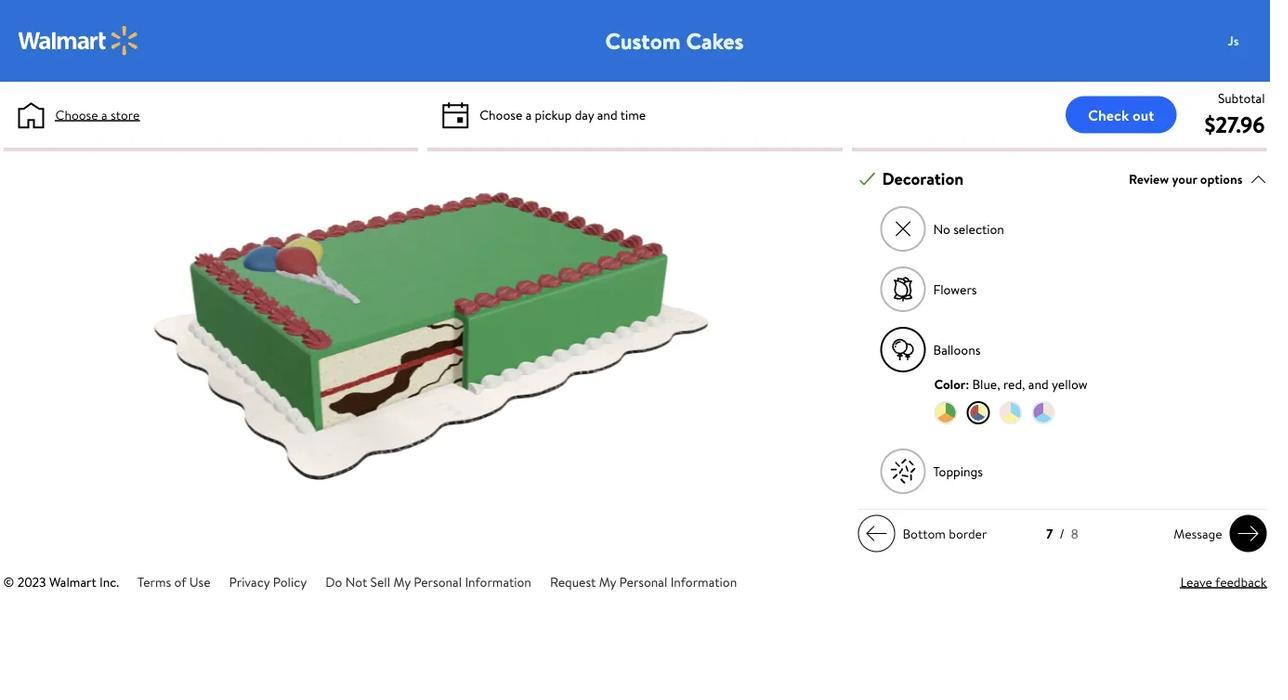Task type: locate. For each thing, give the bounding box(es) containing it.
flowers
[[933, 280, 977, 298]]

review your options
[[1129, 170, 1243, 188]]

© 2023 walmart inc.
[[3, 573, 119, 591]]

2 choose from the left
[[480, 105, 522, 124]]

remove image
[[893, 219, 913, 239]]

my
[[393, 573, 411, 591], [599, 573, 616, 591]]

1 a from the left
[[101, 105, 107, 124]]

7 / 8
[[1046, 525, 1078, 543]]

and right day
[[597, 105, 617, 124]]

balloons
[[933, 341, 981, 359]]

back to walmart.com image
[[18, 26, 139, 56]]

0 horizontal spatial information
[[465, 573, 531, 591]]

my right sell
[[393, 573, 411, 591]]

js
[[1228, 31, 1239, 50]]

personal right request
[[619, 573, 667, 591]]

time
[[620, 105, 646, 124]]

do not sell my personal information link
[[325, 573, 531, 591]]

my right request
[[599, 573, 616, 591]]

1 vertical spatial and
[[1028, 375, 1049, 393]]

1 horizontal spatial a
[[526, 105, 532, 124]]

1 horizontal spatial my
[[599, 573, 616, 591]]

information
[[465, 573, 531, 591], [671, 573, 737, 591]]

do
[[325, 573, 342, 591]]

1 horizontal spatial and
[[1028, 375, 1049, 393]]

icon for continue arrow image up feedback
[[1237, 523, 1259, 545]]

©
[[3, 573, 14, 591]]

choose
[[55, 105, 98, 124], [480, 105, 522, 124]]

privacy policy
[[229, 573, 307, 591]]

/
[[1060, 525, 1065, 543]]

do not sell my personal information
[[325, 573, 531, 591]]

0 horizontal spatial my
[[393, 573, 411, 591]]

0 horizontal spatial and
[[597, 105, 617, 124]]

ok image
[[859, 171, 876, 187]]

choose for choose a store
[[55, 105, 98, 124]]

and
[[597, 105, 617, 124], [1028, 375, 1049, 393]]

0 vertical spatial and
[[597, 105, 617, 124]]

1 icon for continue arrow image from the left
[[865, 523, 888, 545]]

2 icon for continue arrow image from the left
[[1237, 523, 1259, 545]]

1 horizontal spatial information
[[671, 573, 737, 591]]

leave
[[1180, 573, 1212, 591]]

walmart
[[49, 573, 96, 591]]

yellow
[[1052, 375, 1088, 393]]

0 horizontal spatial a
[[101, 105, 107, 124]]

color : blue, red, and yellow
[[934, 375, 1088, 393]]

2 a from the left
[[526, 105, 532, 124]]

store
[[111, 105, 140, 124]]

choose for choose a pickup day and time
[[480, 105, 522, 124]]

icon for continue arrow image
[[865, 523, 888, 545], [1237, 523, 1259, 545]]

1 my from the left
[[393, 573, 411, 591]]

subtotal $27.96
[[1204, 89, 1265, 140]]

message link
[[1166, 515, 1267, 552]]

check out button
[[1066, 96, 1177, 133]]

leave feedback
[[1180, 573, 1267, 591]]

a
[[101, 105, 107, 124], [526, 105, 532, 124]]

custom
[[605, 25, 681, 56]]

icon for continue arrow image left bottom
[[865, 523, 888, 545]]

border
[[949, 525, 987, 543]]

0 horizontal spatial choose
[[55, 105, 98, 124]]

a for store
[[101, 105, 107, 124]]

2 my from the left
[[599, 573, 616, 591]]

personal right sell
[[414, 573, 462, 591]]

bottom
[[903, 525, 946, 543]]

0 horizontal spatial icon for continue arrow image
[[865, 523, 888, 545]]

1 horizontal spatial choose
[[480, 105, 522, 124]]

:
[[966, 375, 969, 393]]

terms of use link
[[138, 573, 210, 591]]

a left store
[[101, 105, 107, 124]]

a left pickup
[[526, 105, 532, 124]]

out
[[1133, 105, 1154, 125]]

choose left store
[[55, 105, 98, 124]]

and right red,
[[1028, 375, 1049, 393]]

1 horizontal spatial personal
[[619, 573, 667, 591]]

1 horizontal spatial icon for continue arrow image
[[1237, 523, 1259, 545]]

no selection
[[933, 220, 1004, 238]]

sell
[[370, 573, 390, 591]]

personal
[[414, 573, 462, 591], [619, 573, 667, 591]]

choose a store link
[[55, 105, 140, 124]]

and for time
[[597, 105, 617, 124]]

review
[[1129, 170, 1169, 188]]

color
[[934, 375, 966, 393]]

no
[[933, 220, 950, 238]]

$27.96
[[1204, 109, 1265, 140]]

js button
[[1215, 22, 1270, 59]]

choose left pickup
[[480, 105, 522, 124]]

0 horizontal spatial personal
[[414, 573, 462, 591]]

1 choose from the left
[[55, 105, 98, 124]]



Task type: describe. For each thing, give the bounding box(es) containing it.
request my personal information
[[550, 573, 737, 591]]

choose a pickup day and time
[[480, 105, 646, 124]]

policy
[[273, 573, 307, 591]]

review your options link
[[1129, 166, 1267, 192]]

red,
[[1003, 375, 1025, 393]]

selection
[[953, 220, 1004, 238]]

privacy policy link
[[229, 573, 307, 591]]

check out
[[1088, 105, 1154, 125]]

2 information from the left
[[671, 573, 737, 591]]

icon for continue arrow image inside bottom border link
[[865, 523, 888, 545]]

decoration
[[882, 167, 964, 191]]

use
[[189, 573, 210, 591]]

a for pickup
[[526, 105, 532, 124]]

cakes
[[686, 25, 744, 56]]

subtotal
[[1218, 89, 1265, 107]]

2 personal from the left
[[619, 573, 667, 591]]

blue,
[[972, 375, 1000, 393]]

bottom border link
[[858, 515, 994, 552]]

check
[[1088, 105, 1129, 125]]

bottom border
[[903, 525, 987, 543]]

terms
[[138, 573, 171, 591]]

8
[[1071, 525, 1078, 543]]

request
[[550, 573, 596, 591]]

1 information from the left
[[465, 573, 531, 591]]

and for yellow
[[1028, 375, 1049, 393]]

privacy
[[229, 573, 270, 591]]

pickup
[[535, 105, 572, 124]]

7
[[1046, 525, 1053, 543]]

custom cakes
[[605, 25, 744, 56]]

of
[[174, 573, 186, 591]]

1 personal from the left
[[414, 573, 462, 591]]

choose a store
[[55, 105, 140, 124]]

not
[[345, 573, 367, 591]]

feedback
[[1215, 573, 1267, 591]]

options
[[1200, 170, 1243, 188]]

review your options element
[[1129, 169, 1243, 189]]

leave feedback button
[[1180, 572, 1267, 592]]

up arrow image
[[1250, 171, 1267, 187]]

icon for continue arrow image inside message link
[[1237, 523, 1259, 545]]

message
[[1174, 525, 1222, 543]]

2023
[[17, 573, 46, 591]]

terms of use
[[138, 573, 210, 591]]

day
[[575, 105, 594, 124]]

inc.
[[99, 573, 119, 591]]

toppings
[[933, 462, 983, 480]]

request my personal information link
[[550, 573, 737, 591]]

your
[[1172, 170, 1197, 188]]



Task type: vqa. For each thing, say whether or not it's contained in the screenshot.
'search icon'
no



